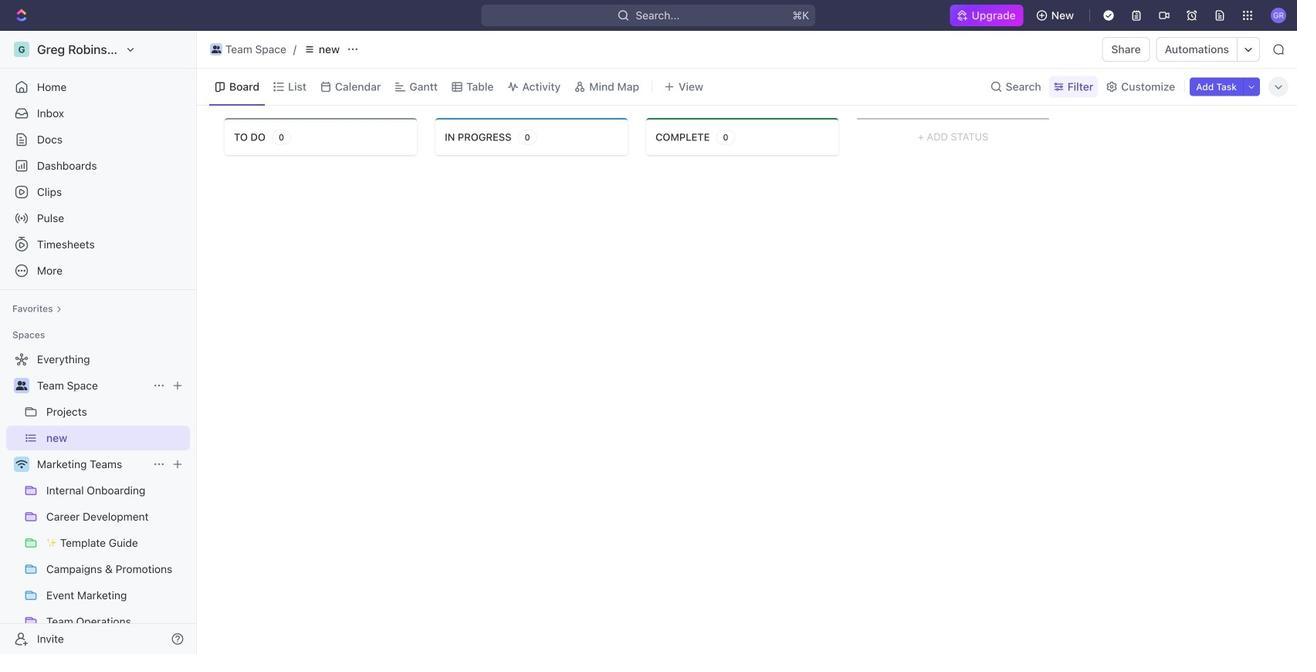 Task type: vqa. For each thing, say whether or not it's contained in the screenshot.
wifi icon
yes



Task type: locate. For each thing, give the bounding box(es) containing it.
tree
[[6, 348, 190, 655]]

tree inside sidebar navigation
[[6, 348, 190, 655]]

greg robinson's workspace, , element
[[14, 42, 29, 57]]



Task type: describe. For each thing, give the bounding box(es) containing it.
user group image
[[16, 382, 27, 391]]

sidebar navigation
[[0, 31, 200, 655]]

user group image
[[211, 46, 221, 53]]

wifi image
[[16, 460, 27, 470]]



